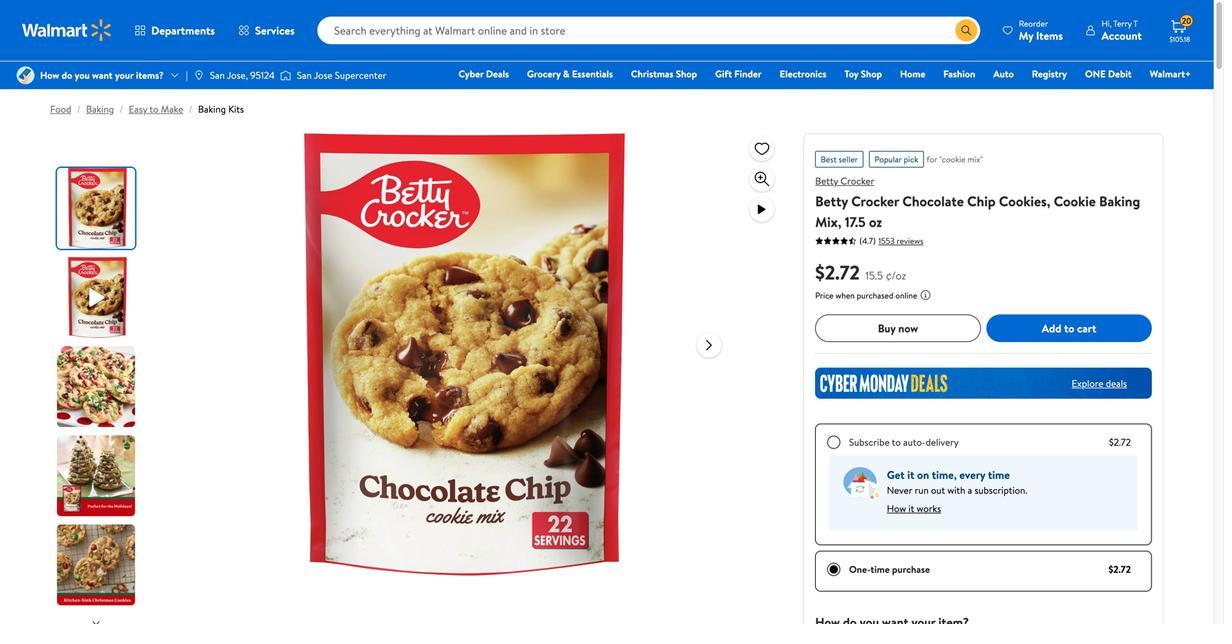 Task type: describe. For each thing, give the bounding box(es) containing it.
grocery & essentials link
[[521, 66, 620, 81]]

(4.7)
[[860, 235, 876, 247]]

with
[[948, 484, 966, 497]]

0 vertical spatial how
[[40, 68, 59, 82]]

¢/oz
[[886, 268, 907, 283]]

items?
[[136, 68, 164, 82]]

legal information image
[[921, 290, 932, 301]]

explore deals
[[1072, 377, 1128, 390]]

to for subscribe to auto-delivery
[[892, 435, 901, 449]]

online
[[896, 290, 918, 301]]

never
[[887, 484, 913, 497]]

delivery
[[926, 435, 959, 449]]

95124
[[250, 68, 275, 82]]

"cookie
[[940, 153, 966, 165]]

reviews
[[897, 235, 924, 247]]

1 vertical spatial crocker
[[852, 191, 900, 211]]

run
[[915, 484, 929, 497]]

do
[[62, 68, 72, 82]]

$2.72 15.5 ¢/oz
[[816, 259, 907, 286]]

time inside get it on time, every time never run out with a subscription. how it works
[[989, 467, 1011, 483]]

cyber
[[459, 67, 484, 81]]

cyber deals
[[459, 67, 509, 81]]

gift finder link
[[709, 66, 768, 81]]

add to favorites list, betty crocker chocolate chip cookies, cookie baking mix, 17.5 oz image
[[754, 140, 771, 157]]

explore
[[1072, 377, 1104, 390]]

food
[[50, 102, 71, 116]]

1 vertical spatial it
[[909, 502, 915, 515]]

0 horizontal spatial time
[[871, 563, 890, 576]]

reorder my items
[[1019, 18, 1064, 43]]

terry
[[1114, 18, 1133, 29]]

auto-
[[904, 435, 926, 449]]

popular
[[875, 153, 902, 165]]

registry
[[1033, 67, 1068, 81]]

services button
[[227, 14, 307, 47]]

home link
[[894, 66, 932, 81]]

jose,
[[227, 68, 248, 82]]

baking for betty
[[1100, 191, 1141, 211]]

2 / from the left
[[120, 102, 123, 116]]

registry link
[[1026, 66, 1074, 81]]

easy
[[129, 102, 147, 116]]

 image for san jose, 95124
[[193, 70, 205, 81]]

betty crocker link
[[816, 174, 875, 188]]

popular pick
[[875, 153, 919, 165]]

electronics
[[780, 67, 827, 81]]

3 / from the left
[[189, 102, 193, 116]]

cyber deals link
[[453, 66, 516, 81]]

finder
[[735, 67, 762, 81]]

$105.18
[[1170, 35, 1191, 44]]

how it works button
[[887, 498, 942, 520]]

purchase
[[893, 563, 931, 576]]

0 vertical spatial crocker
[[841, 174, 875, 188]]

mix,
[[816, 212, 842, 232]]

how do you want your items?
[[40, 68, 164, 82]]

toy shop link
[[839, 66, 889, 81]]

(4.7) 1553 reviews
[[860, 235, 924, 247]]

oz
[[870, 212, 883, 232]]

 image for san jose supercenter
[[280, 68, 292, 82]]

auto
[[994, 67, 1015, 81]]

betty crocker chocolate chip cookies, cookie baking mix, 17.5 oz image
[[244, 133, 686, 576]]

add to cart
[[1042, 321, 1097, 336]]

you
[[75, 68, 90, 82]]

christmas shop
[[631, 67, 698, 81]]

make
[[161, 102, 183, 116]]

san jose supercenter
[[297, 68, 387, 82]]

0 vertical spatial $2.72
[[816, 259, 861, 286]]

departments
[[151, 23, 215, 38]]

gift
[[716, 67, 733, 81]]

buy now button
[[816, 315, 981, 342]]

17.5
[[845, 212, 866, 232]]

home
[[901, 67, 926, 81]]

pick
[[904, 153, 919, 165]]

every
[[960, 467, 986, 483]]

t
[[1134, 18, 1139, 29]]

buy
[[878, 321, 896, 336]]

20
[[1183, 15, 1192, 27]]

cart
[[1078, 321, 1097, 336]]

fashion link
[[938, 66, 982, 81]]

to for add to cart
[[1065, 321, 1075, 336]]

cyber monday deals image
[[816, 368, 1153, 399]]

baking for baking
[[198, 102, 226, 116]]

one debit link
[[1080, 66, 1139, 81]]

betty crocker chocolate chip cookies, cookie baking mix, 17.5 oz - image 2 of 11 image
[[57, 257, 138, 338]]

purchased
[[857, 290, 894, 301]]

a
[[968, 484, 973, 497]]

view video image
[[754, 201, 771, 218]]

debit
[[1109, 67, 1133, 81]]

&
[[563, 67, 570, 81]]

seller
[[839, 153, 859, 165]]

for "cookie mix"
[[927, 153, 984, 165]]

best seller
[[821, 153, 859, 165]]

subscription.
[[975, 484, 1028, 497]]

cookie
[[1054, 191, 1097, 211]]

now
[[899, 321, 919, 336]]

easy to make link
[[129, 102, 183, 116]]

hi,
[[1102, 18, 1112, 29]]



Task type: vqa. For each thing, say whether or not it's contained in the screenshot.
Again.
no



Task type: locate. For each thing, give the bounding box(es) containing it.
works
[[917, 502, 942, 515]]

how inside get it on time, every time never run out with a subscription. how it works
[[887, 502, 907, 515]]

1 vertical spatial to
[[1065, 321, 1075, 336]]

0 vertical spatial to
[[150, 102, 159, 116]]

baking kits link
[[198, 102, 244, 116]]

shop
[[676, 67, 698, 81], [861, 67, 883, 81]]

one
[[1086, 67, 1107, 81]]

/ right make
[[189, 102, 193, 116]]

to right easy
[[150, 102, 159, 116]]

 image
[[17, 66, 35, 84], [280, 68, 292, 82], [193, 70, 205, 81]]

betty crocker chocolate chip cookies, cookie baking mix, 17.5 oz - image 3 of 11 image
[[57, 346, 138, 427]]

shop for christmas shop
[[676, 67, 698, 81]]

jose
[[314, 68, 333, 82]]

out
[[932, 484, 946, 497]]

1 horizontal spatial how
[[887, 502, 907, 515]]

crocker
[[841, 174, 875, 188], [852, 191, 900, 211]]

0 vertical spatial betty
[[816, 174, 839, 188]]

toy
[[845, 67, 859, 81]]

1 shop from the left
[[676, 67, 698, 81]]

it left the on
[[908, 467, 915, 483]]

baking down the "how do you want your items?"
[[86, 102, 114, 116]]

san left jose
[[297, 68, 312, 82]]

kits
[[228, 102, 244, 116]]

deals
[[1107, 377, 1128, 390]]

 image right "95124"
[[280, 68, 292, 82]]

shop right toy
[[861, 67, 883, 81]]

1 horizontal spatial shop
[[861, 67, 883, 81]]

food / baking / easy to make / baking kits
[[50, 102, 244, 116]]

christmas
[[631, 67, 674, 81]]

 image right the '|'
[[193, 70, 205, 81]]

how
[[40, 68, 59, 82], [887, 502, 907, 515]]

1 betty from the top
[[816, 174, 839, 188]]

add
[[1042, 321, 1062, 336]]

2 horizontal spatial to
[[1065, 321, 1075, 336]]

Walmart Site-Wide search field
[[318, 17, 981, 44]]

betty down best
[[816, 174, 839, 188]]

1553 reviews link
[[876, 235, 924, 247]]

shop right christmas
[[676, 67, 698, 81]]

1 horizontal spatial baking
[[198, 102, 226, 116]]

1 / from the left
[[77, 102, 81, 116]]

reorder
[[1019, 18, 1049, 29]]

betty crocker betty crocker chocolate chip cookies, cookie baking mix, 17.5 oz
[[816, 174, 1141, 232]]

baking
[[86, 102, 114, 116], [198, 102, 226, 116], [1100, 191, 1141, 211]]

time left the purchase
[[871, 563, 890, 576]]

essentials
[[572, 67, 613, 81]]

0 horizontal spatial to
[[150, 102, 159, 116]]

walmart image
[[22, 19, 112, 41]]

san for san jose supercenter
[[297, 68, 312, 82]]

$2.72 for one-time purchase
[[1109, 563, 1132, 576]]

1 horizontal spatial san
[[297, 68, 312, 82]]

crocker down the seller
[[841, 174, 875, 188]]

2 san from the left
[[297, 68, 312, 82]]

None radio
[[828, 435, 841, 449]]

2 vertical spatial $2.72
[[1109, 563, 1132, 576]]

san for san jose, 95124
[[210, 68, 225, 82]]

get it on time, every time never run out with a subscription. how it works
[[887, 467, 1028, 515]]

mix"
[[968, 153, 984, 165]]

2 shop from the left
[[861, 67, 883, 81]]

baking right cookie
[[1100, 191, 1141, 211]]

betty up mix,
[[816, 191, 849, 211]]

one-
[[850, 563, 871, 576]]

betty
[[816, 174, 839, 188], [816, 191, 849, 211]]

1 vertical spatial betty
[[816, 191, 849, 211]]

auto link
[[988, 66, 1021, 81]]

electronics link
[[774, 66, 833, 81]]

None radio
[[828, 563, 841, 577]]

0 vertical spatial it
[[908, 467, 915, 483]]

1 vertical spatial $2.72
[[1110, 435, 1132, 449]]

time,
[[933, 467, 957, 483]]

2 betty from the top
[[816, 191, 849, 211]]

1 horizontal spatial /
[[120, 102, 123, 116]]

0 horizontal spatial shop
[[676, 67, 698, 81]]

buy now
[[878, 321, 919, 336]]

san left jose, at the top
[[210, 68, 225, 82]]

Search search field
[[318, 17, 981, 44]]

/ right food 'link' at the left top of page
[[77, 102, 81, 116]]

time up subscription.
[[989, 467, 1011, 483]]

add to cart button
[[987, 315, 1153, 342]]

how left the do
[[40, 68, 59, 82]]

christmas shop link
[[625, 66, 704, 81]]

0 horizontal spatial san
[[210, 68, 225, 82]]

0 horizontal spatial /
[[77, 102, 81, 116]]

to left auto-
[[892, 435, 901, 449]]

explore deals link
[[1067, 371, 1133, 396]]

on
[[918, 467, 930, 483]]

price when purchased online
[[816, 290, 918, 301]]

it left works
[[909, 502, 915, 515]]

to left cart
[[1065, 321, 1075, 336]]

2 horizontal spatial  image
[[280, 68, 292, 82]]

0 horizontal spatial how
[[40, 68, 59, 82]]

betty crocker chocolate chip cookies, cookie baking mix, 17.5 oz - image 4 of 11 image
[[57, 435, 138, 516]]

1 san from the left
[[210, 68, 225, 82]]

grocery
[[527, 67, 561, 81]]

$2.72 for subscribe to auto-delivery
[[1110, 435, 1132, 449]]

1 vertical spatial time
[[871, 563, 890, 576]]

toy shop
[[845, 67, 883, 81]]

items
[[1037, 28, 1064, 43]]

get
[[887, 467, 905, 483]]

betty crocker chocolate chip cookies, cookie baking mix, 17.5 oz - image 1 of 11 image
[[57, 168, 138, 249]]

2 horizontal spatial /
[[189, 102, 193, 116]]

zoom image modal image
[[754, 171, 771, 187]]

cookies,
[[1000, 191, 1051, 211]]

san jose, 95124
[[210, 68, 275, 82]]

walmart+ link
[[1144, 66, 1198, 81]]

deals
[[486, 67, 509, 81]]

hi, terry t account
[[1102, 18, 1143, 43]]

$2.72
[[816, 259, 861, 286], [1110, 435, 1132, 449], [1109, 563, 1132, 576]]

want
[[92, 68, 113, 82]]

shop for toy shop
[[861, 67, 883, 81]]

chip
[[968, 191, 996, 211]]

 image left the do
[[17, 66, 35, 84]]

grocery & essentials
[[527, 67, 613, 81]]

/ left easy
[[120, 102, 123, 116]]

food link
[[50, 102, 71, 116]]

one-time purchase
[[850, 563, 931, 576]]

2 horizontal spatial baking
[[1100, 191, 1141, 211]]

1553
[[879, 235, 895, 247]]

1 horizontal spatial to
[[892, 435, 901, 449]]

|
[[186, 68, 188, 82]]

0 horizontal spatial baking
[[86, 102, 114, 116]]

baking left kits
[[198, 102, 226, 116]]

walmart+
[[1150, 67, 1192, 81]]

0 vertical spatial time
[[989, 467, 1011, 483]]

how down "never"
[[887, 502, 907, 515]]

2 vertical spatial to
[[892, 435, 901, 449]]

15.5
[[866, 268, 884, 283]]

subscribe to auto-delivery
[[850, 435, 959, 449]]

betty crocker chocolate chip cookies, cookie baking mix, 17.5 oz - image 5 of 11 image
[[57, 525, 138, 606]]

best
[[821, 153, 837, 165]]

crocker up oz
[[852, 191, 900, 211]]

to inside button
[[1065, 321, 1075, 336]]

1 horizontal spatial time
[[989, 467, 1011, 483]]

search icon image
[[961, 25, 972, 36]]

chocolate
[[903, 191, 965, 211]]

baking inside betty crocker betty crocker chocolate chip cookies, cookie baking mix, 17.5 oz
[[1100, 191, 1141, 211]]

next media item image
[[701, 337, 718, 354]]

gift finder
[[716, 67, 762, 81]]

services
[[255, 23, 295, 38]]

 image for how do you want your items?
[[17, 66, 35, 84]]

one debit
[[1086, 67, 1133, 81]]

1 horizontal spatial  image
[[193, 70, 205, 81]]

/
[[77, 102, 81, 116], [120, 102, 123, 116], [189, 102, 193, 116]]

time
[[989, 467, 1011, 483], [871, 563, 890, 576]]

account
[[1102, 28, 1143, 43]]

departments button
[[123, 14, 227, 47]]

your
[[115, 68, 134, 82]]

baking link
[[86, 102, 114, 116]]

next image image
[[91, 618, 102, 624]]

0 horizontal spatial  image
[[17, 66, 35, 84]]

1 vertical spatial how
[[887, 502, 907, 515]]



